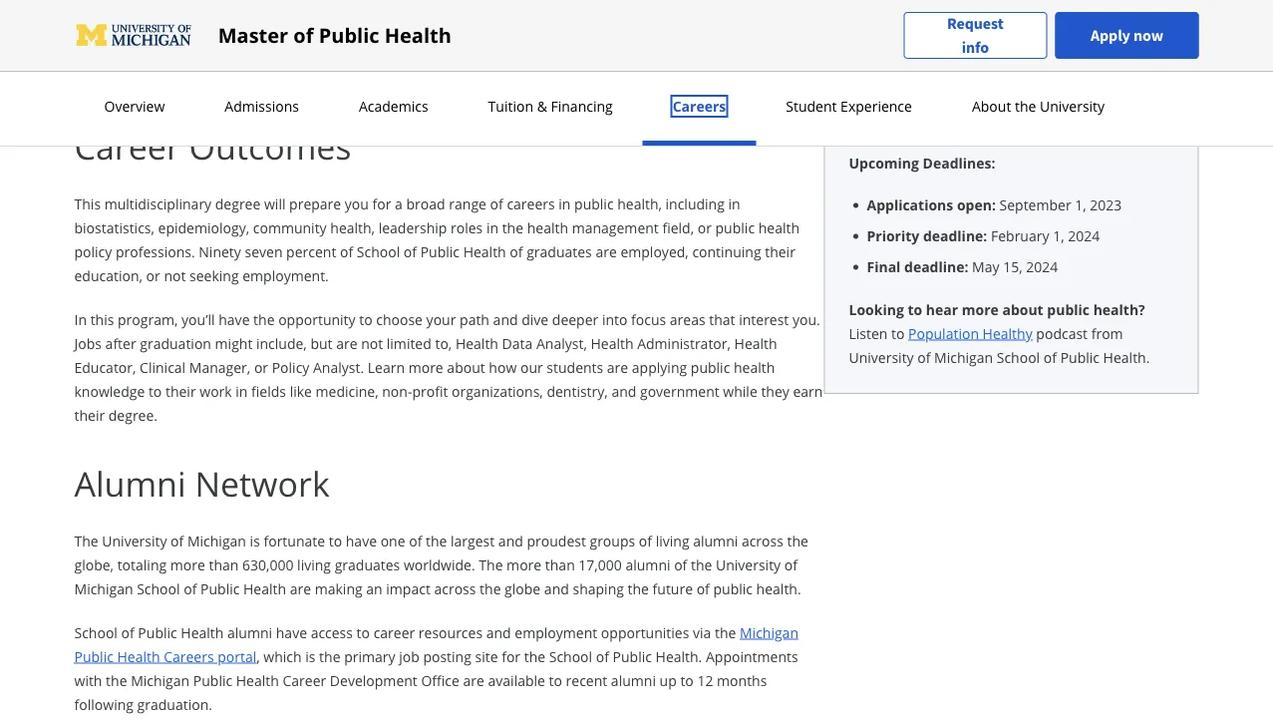 Task type: vqa. For each thing, say whether or not it's contained in the screenshot.
bottom list item
yes



Task type: describe. For each thing, give the bounding box(es) containing it.
17,000
[[579, 555, 622, 574]]

alumni inside , which is the primary job posting site for the school of public health. appointments with the michigan public health career development office are available to recent alumni up to 12 months following graduation.
[[611, 671, 656, 690]]

seven
[[245, 242, 283, 261]]

1 horizontal spatial have
[[276, 623, 307, 642]]

professions.
[[116, 242, 195, 261]]

to right listen
[[892, 324, 905, 343]]

the right via
[[715, 623, 737, 642]]

0 vertical spatial health,
[[618, 194, 662, 213]]

degree.
[[109, 406, 158, 424]]

of inside , which is the primary job posting site for the school of public health. appointments with the michigan public health career development office are available to recent alumni up to 12 months following graduation.
[[596, 647, 610, 666]]

field,
[[663, 218, 694, 237]]

percent
[[286, 242, 337, 261]]

academics
[[359, 97, 429, 116]]

admissions
[[225, 97, 299, 116]]

the up health.
[[788, 531, 809, 550]]

tuition & financing link
[[482, 97, 619, 116]]

community
[[253, 218, 327, 237]]

the inside this multidisciplinary degree will prepare you for a broad range of careers in public health, including in biostatistics, epidemiology, community health, leadership roles in the health management field, or public health policy professions. ninety seven percent of school of public health of graduates are employed, continuing their education, or not seeking employment.
[[502, 218, 524, 237]]

health inside michigan public health careers portal
[[117, 647, 160, 666]]

public down 'portal'
[[193, 671, 233, 690]]

seeking
[[190, 266, 239, 285]]

while
[[724, 382, 758, 401]]

,
[[257, 647, 260, 666]]

more up globe
[[507, 555, 542, 574]]

careers link
[[667, 97, 733, 116]]

and up the data
[[493, 310, 518, 329]]

alumni up future
[[626, 555, 671, 574]]

primary
[[344, 647, 396, 666]]

clinical
[[140, 358, 186, 377]]

employment.
[[243, 266, 329, 285]]

health. inside , which is the primary job posting site for the school of public health. appointments with the michigan public health career development office are available to recent alumni up to 12 months following graduation.
[[656, 647, 703, 666]]

office
[[421, 671, 460, 690]]

alumni up via
[[694, 531, 739, 550]]

public down opportunities on the bottom
[[613, 647, 652, 666]]

knowledge
[[74, 382, 145, 401]]

more inside looking to hear more about public health? listen to population healthy
[[962, 300, 999, 319]]

to down clinical
[[149, 382, 162, 401]]

public inside michigan public health careers portal
[[74, 647, 114, 666]]

they
[[762, 382, 790, 401]]

to inside the university of michigan is fortunate to have one of the largest and proudest groups of living alumni across the globe, totaling more than 630,000 living graduates worldwide. the more than 17,000 alumni of the university of michigan school of public health are making an impact across the globe and shaping the future of public health.
[[329, 531, 342, 550]]

and right globe
[[545, 579, 569, 598]]

2024 for priority deadline: february 1, 2024
[[1069, 226, 1101, 245]]

health down path on the left
[[456, 334, 499, 353]]

0 horizontal spatial or
[[146, 266, 160, 285]]

0 vertical spatial living
[[656, 531, 690, 550]]

data
[[502, 334, 533, 353]]

michigan inside podcast from university of michigan school of public health.
[[935, 348, 994, 367]]

admissions link
[[219, 97, 305, 116]]

you
[[345, 194, 369, 213]]

roles
[[451, 218, 483, 237]]

podcast
[[1037, 324, 1088, 343]]

to up the primary
[[357, 623, 370, 642]]

are inside this multidisciplinary degree will prepare you for a broad range of careers in public health, including in biostatistics, epidemiology, community health, leadership roles in the health management field, or public health policy professions. ninety seven percent of school of public health of graduates are employed, continuing their education, or not seeking employment.
[[596, 242, 617, 261]]

list item containing applications open:
[[867, 195, 1175, 215]]

policy
[[74, 242, 112, 261]]

like
[[290, 382, 312, 401]]

public up continuing
[[716, 218, 755, 237]]

an
[[366, 579, 383, 598]]

population healthy link
[[909, 324, 1033, 343]]

health?
[[1094, 300, 1146, 319]]

about the university
[[973, 97, 1105, 116]]

1 vertical spatial health,
[[330, 218, 375, 237]]

public inside this multidisciplinary degree will prepare you for a broad range of careers in public health, including in biostatistics, epidemiology, community health, leadership roles in the health management field, or public health policy professions. ninety seven percent of school of public health of graduates are employed, continuing their education, or not seeking employment.
[[421, 242, 460, 261]]

that
[[710, 310, 736, 329]]

graduation.
[[137, 695, 212, 714]]

are right but
[[336, 334, 358, 353]]

public inside the university of michigan is fortunate to have one of the largest and proudest groups of living alumni across the globe, totaling more than 630,000 living graduates worldwide. the more than 17,000 alumni of the university of michigan school of public health are making an impact across the globe and shaping the future of public health.
[[714, 579, 753, 598]]

posting
[[423, 647, 472, 666]]

public up academics
[[319, 21, 380, 49]]

this multidisciplinary degree will prepare you for a broad range of careers in public health, including in biostatistics, epidemiology, community health, leadership roles in the health management field, or public health policy professions. ninety seven percent of school of public health of graduates are employed, continuing their education, or not seeking employment.
[[74, 194, 800, 285]]

list item containing priority deadline:
[[867, 225, 1175, 246]]

health inside the university of michigan is fortunate to have one of the largest and proudest groups of living alumni across the globe, totaling more than 630,000 living graduates worldwide. the more than 17,000 alumni of the university of michigan school of public health are making an impact across the globe and shaping the future of public health.
[[243, 579, 286, 598]]

school inside , which is the primary job posting site for the school of public health. appointments with the michigan public health career development office are available to recent alumni up to 12 months following graduation.
[[549, 647, 593, 666]]

in this program, you'll have the opportunity to choose your path and dive deeper into focus areas that interest you. jobs after graduation might include, but are not limited to, health data analyst, health administrator, health educator, clinical manager, or policy analyst.  learn more about how our students are applying public health knowledge to their work in fields like medicine, non-profit organizations, dentistry, and government while they earn their degree.
[[74, 310, 823, 424]]

2 vertical spatial their
[[74, 406, 105, 424]]

health up 'portal'
[[181, 623, 224, 642]]

university down apply
[[1040, 97, 1105, 116]]

health inside this multidisciplinary degree will prepare you for a broad range of careers in public health, including in biostatistics, epidemiology, community health, leadership roles in the health management field, or public health policy professions. ninety seven percent of school of public health of graduates are employed, continuing their education, or not seeking employment.
[[464, 242, 506, 261]]

in right careers at the left top
[[559, 194, 571, 213]]

employment
[[515, 623, 598, 642]]

the left future
[[628, 579, 649, 598]]

request
[[948, 13, 1004, 33]]

organizations,
[[452, 382, 543, 401]]

health.
[[757, 579, 802, 598]]

portal
[[218, 647, 257, 666]]

about inside "in this program, you'll have the opportunity to choose your path and dive deeper into focus areas that interest you. jobs after graduation might include, but are not limited to, health data analyst, health administrator, health educator, clinical manager, or policy analyst.  learn more about how our students are applying public health knowledge to their work in fields like medicine, non-profit organizations, dentistry, and government while they earn their degree."
[[447, 358, 486, 377]]

work
[[200, 382, 232, 401]]

apply
[[1091, 25, 1131, 45]]

school up with
[[74, 623, 118, 642]]

info
[[962, 37, 990, 57]]

more right totaling
[[170, 555, 205, 574]]

deadlines:
[[923, 153, 996, 172]]

their inside this multidisciplinary degree will prepare you for a broad range of careers in public health, including in biostatistics, epidemiology, community health, leadership roles in the health management field, or public health policy professions. ninety seven percent of school of public health of graduates are employed, continuing their education, or not seeking employment.
[[765, 242, 796, 261]]

alumni up ,
[[227, 623, 272, 642]]

0 horizontal spatial living
[[297, 555, 331, 574]]

degree
[[215, 194, 261, 213]]

health inside , which is the primary job posting site for the school of public health. appointments with the michigan public health career development office are available to recent alumni up to 12 months following graduation.
[[236, 671, 279, 690]]

and up site
[[487, 623, 511, 642]]

financing
[[551, 97, 613, 116]]

school inside the university of michigan is fortunate to have one of the largest and proudest groups of living alumni across the globe, totaling more than 630,000 living graduates worldwide. the more than 17,000 alumni of the university of michigan school of public health are making an impact across the globe and shaping the future of public health.
[[137, 579, 180, 598]]

prepare
[[289, 194, 341, 213]]

university up health.
[[716, 555, 781, 574]]

in right roles
[[487, 218, 499, 237]]

2 than from the left
[[546, 555, 575, 574]]

recent
[[566, 671, 608, 690]]

site
[[475, 647, 498, 666]]

students
[[547, 358, 604, 377]]

have inside "in this program, you'll have the opportunity to choose your path and dive deeper into focus areas that interest you. jobs after graduation might include, but are not limited to, health data analyst, health administrator, health educator, clinical manager, or policy analyst.  learn more about how our students are applying public health knowledge to their work in fields like medicine, non-profit organizations, dentistry, and government while they earn their degree."
[[219, 310, 250, 329]]

public inside "in this program, you'll have the opportunity to choose your path and dive deeper into focus areas that interest you. jobs after graduation might include, but are not limited to, health data analyst, health administrator, health educator, clinical manager, or policy analyst.  learn more about how our students are applying public health knowledge to their work in fields like medicine, non-profit organizations, dentistry, and government while they earn their degree."
[[691, 358, 731, 377]]

tuition & financing
[[488, 97, 613, 116]]

but
[[311, 334, 333, 353]]

michigan up 630,000
[[187, 531, 246, 550]]

michigan public health careers portal
[[74, 623, 799, 666]]

this
[[74, 194, 101, 213]]

academics link
[[353, 97, 435, 116]]

health up continuing
[[759, 218, 800, 237]]

february
[[992, 226, 1050, 245]]

applications
[[867, 196, 954, 214]]

will
[[264, 194, 286, 213]]

for inside , which is the primary job posting site for the school of public health. appointments with the michigan public health career development office are available to recent alumni up to 12 months following graduation.
[[502, 647, 521, 666]]

tuition
[[488, 97, 534, 116]]

broad
[[407, 194, 446, 213]]

alumni network
[[74, 460, 330, 507]]

health down into at the left of the page
[[591, 334, 634, 353]]

career inside , which is the primary job posting site for the school of public health. appointments with the michigan public health career development office are available to recent alumni up to 12 months following graduation.
[[283, 671, 326, 690]]

the up available
[[524, 647, 546, 666]]

apply now
[[1091, 25, 1164, 45]]

final
[[867, 257, 901, 276]]

and right largest
[[499, 531, 524, 550]]

policy
[[272, 358, 310, 377]]

now
[[1134, 25, 1164, 45]]

how
[[489, 358, 517, 377]]

deadline: for final deadline:
[[905, 257, 969, 276]]

careers
[[507, 194, 555, 213]]

in right including in the right top of the page
[[729, 194, 741, 213]]

0 vertical spatial or
[[698, 218, 712, 237]]

public inside the university of michigan is fortunate to have one of the largest and proudest groups of living alumni across the globe, totaling more than 630,000 living graduates worldwide. the more than 17,000 alumni of the university of michigan school of public health are making an impact across the globe and shaping the future of public health.
[[201, 579, 240, 598]]

appointments
[[706, 647, 799, 666]]

health down interest
[[735, 334, 778, 353]]

continuing
[[693, 242, 762, 261]]

healthy
[[983, 324, 1033, 343]]

to left hear
[[908, 300, 923, 319]]

overview link
[[98, 97, 171, 116]]

population
[[909, 324, 980, 343]]

after
[[105, 334, 136, 353]]

the left globe
[[480, 579, 501, 598]]

epidemiology,
[[158, 218, 250, 237]]

a
[[395, 194, 403, 213]]

focus
[[632, 310, 667, 329]]

2024 for final deadline: may 15, 2024
[[1027, 257, 1059, 276]]

to left choose
[[359, 310, 373, 329]]

health inside "in this program, you'll have the opportunity to choose your path and dive deeper into focus areas that interest you. jobs after graduation might include, but are not limited to, health data analyst, health administrator, health educator, clinical manager, or policy analyst.  learn more about how our students are applying public health knowledge to their work in fields like medicine, non-profit organizations, dentistry, and government while they earn their degree."
[[734, 358, 775, 377]]

to,
[[435, 334, 452, 353]]

into
[[602, 310, 628, 329]]

the right "about"
[[1016, 97, 1037, 116]]



Task type: locate. For each thing, give the bounding box(es) containing it.
not
[[164, 266, 186, 285], [361, 334, 383, 353]]

1 vertical spatial health.
[[656, 647, 703, 666]]

deadline: up hear
[[905, 257, 969, 276]]

0 vertical spatial is
[[250, 531, 260, 550]]

administrator,
[[638, 334, 731, 353]]

is up 630,000
[[250, 531, 260, 550]]

careers
[[673, 97, 727, 116], [164, 647, 214, 666]]

one
[[381, 531, 406, 550]]

1 vertical spatial is
[[306, 647, 316, 666]]

non-
[[382, 382, 412, 401]]

you.
[[793, 310, 821, 329]]

0 vertical spatial graduates
[[527, 242, 592, 261]]

the down access
[[319, 647, 341, 666]]

are down management
[[596, 242, 617, 261]]

1 horizontal spatial graduates
[[527, 242, 592, 261]]

to right fortunate
[[329, 531, 342, 550]]

resources
[[419, 623, 483, 642]]

not down professions.
[[164, 266, 186, 285]]

list containing applications open:
[[857, 195, 1175, 277]]

1 vertical spatial careers
[[164, 647, 214, 666]]

0 horizontal spatial graduates
[[335, 555, 400, 574]]

0 vertical spatial have
[[219, 310, 250, 329]]

0 horizontal spatial 2024
[[1027, 257, 1059, 276]]

michigan down globe,
[[74, 579, 133, 598]]

graduates inside the university of michigan is fortunate to have one of the largest and proudest groups of living alumni across the globe, totaling more than 630,000 living graduates worldwide. the more than 17,000 alumni of the university of michigan school of public health are making an impact across the globe and shaping the future of public health.
[[335, 555, 400, 574]]

health down ,
[[236, 671, 279, 690]]

0 vertical spatial health.
[[1104, 348, 1151, 367]]

the up following at the bottom of the page
[[106, 671, 127, 690]]

0 vertical spatial the
[[74, 531, 98, 550]]

0 vertical spatial 1,
[[1076, 196, 1087, 214]]

health up following at the bottom of the page
[[117, 647, 160, 666]]

0 horizontal spatial careers
[[164, 647, 214, 666]]

about up healthy
[[1003, 300, 1044, 319]]

1 vertical spatial 2024
[[1027, 257, 1059, 276]]

1 vertical spatial graduates
[[335, 555, 400, 574]]

school down totaling
[[137, 579, 180, 598]]

0 horizontal spatial career
[[74, 123, 180, 170]]

ninety
[[199, 242, 241, 261]]

career outcomes
[[74, 123, 352, 170]]

request info button
[[904, 11, 1048, 59]]

worldwide.
[[404, 555, 476, 574]]

more up population healthy link
[[962, 300, 999, 319]]

in
[[74, 310, 87, 329]]

0 vertical spatial not
[[164, 266, 186, 285]]

career down overview link
[[74, 123, 180, 170]]

1 vertical spatial have
[[346, 531, 377, 550]]

1 horizontal spatial living
[[656, 531, 690, 550]]

1 horizontal spatial career
[[283, 671, 326, 690]]

public
[[575, 194, 614, 213], [716, 218, 755, 237], [1048, 300, 1090, 319], [691, 358, 731, 377], [714, 579, 753, 598]]

your
[[427, 310, 456, 329]]

globe,
[[74, 555, 114, 574]]

1 vertical spatial their
[[166, 382, 196, 401]]

1 horizontal spatial the
[[479, 555, 503, 574]]

2 vertical spatial or
[[254, 358, 268, 377]]

interest
[[739, 310, 789, 329]]

the up include,
[[254, 310, 275, 329]]

the up the worldwide.
[[426, 531, 447, 550]]

overview
[[104, 97, 165, 116]]

final deadline: may 15, 2024
[[867, 257, 1059, 276]]

1, for february
[[1054, 226, 1065, 245]]

michigan up appointments
[[740, 623, 799, 642]]

profit
[[412, 382, 448, 401]]

upcoming deadlines:
[[849, 153, 996, 172]]

university of michigan image
[[74, 19, 194, 51]]

0 horizontal spatial is
[[250, 531, 260, 550]]

include,
[[256, 334, 307, 353]]

months
[[717, 671, 768, 690]]

public up management
[[575, 194, 614, 213]]

development
[[330, 671, 418, 690]]

in right work
[[236, 382, 248, 401]]

1 vertical spatial list item
[[867, 225, 1175, 246]]

1 list item from the top
[[867, 195, 1175, 215]]

1 horizontal spatial across
[[742, 531, 784, 550]]

1 horizontal spatial careers
[[673, 97, 727, 116]]

1 horizontal spatial 1,
[[1076, 196, 1087, 214]]

630,000
[[242, 555, 294, 574]]

0 horizontal spatial across
[[434, 579, 476, 598]]

2 vertical spatial list item
[[867, 256, 1175, 277]]

school down 'leadership'
[[357, 242, 400, 261]]

health up the "while"
[[734, 358, 775, 377]]

are inside , which is the primary job posting site for the school of public health. appointments with the michigan public health career development office are available to recent alumni up to 12 months following graduation.
[[463, 671, 485, 690]]

0 horizontal spatial the
[[74, 531, 98, 550]]

are inside the university of michigan is fortunate to have one of the largest and proudest groups of living alumni across the globe, totaling more than 630,000 living graduates worldwide. the more than 17,000 alumni of the university of michigan school of public health are making an impact across the globe and shaping the future of public health.
[[290, 579, 311, 598]]

1 horizontal spatial or
[[254, 358, 268, 377]]

for left a
[[373, 194, 392, 213]]

1, for september
[[1076, 196, 1087, 214]]

following
[[74, 695, 134, 714]]

graduates
[[527, 242, 592, 261], [335, 555, 400, 574]]

the
[[1016, 97, 1037, 116], [502, 218, 524, 237], [254, 310, 275, 329], [426, 531, 447, 550], [788, 531, 809, 550], [691, 555, 713, 574], [480, 579, 501, 598], [628, 579, 649, 598], [715, 623, 737, 642], [319, 647, 341, 666], [524, 647, 546, 666], [106, 671, 127, 690]]

public
[[319, 21, 380, 49], [421, 242, 460, 261], [1061, 348, 1100, 367], [201, 579, 240, 598], [138, 623, 177, 642], [74, 647, 114, 666], [613, 647, 652, 666], [193, 671, 233, 690]]

is inside , which is the primary job posting site for the school of public health. appointments with the michigan public health career development office are available to recent alumni up to 12 months following graduation.
[[306, 647, 316, 666]]

health. up up
[[656, 647, 703, 666]]

or inside "in this program, you'll have the opportunity to choose your path and dive deeper into focus areas that interest you. jobs after graduation might include, but are not limited to, health data analyst, health administrator, health educator, clinical manager, or policy analyst.  learn more about how our students are applying public health knowledge to their work in fields like medicine, non-profit organizations, dentistry, and government while they earn their degree."
[[254, 358, 268, 377]]

program,
[[118, 310, 178, 329]]

0 horizontal spatial than
[[209, 555, 239, 574]]

0 horizontal spatial health.
[[656, 647, 703, 666]]

1 vertical spatial or
[[146, 266, 160, 285]]

about inside looking to hear more about public health? listen to population healthy
[[1003, 300, 1044, 319]]

2024 right the 15,
[[1027, 257, 1059, 276]]

their down clinical
[[166, 382, 196, 401]]

alumni left up
[[611, 671, 656, 690]]

not inside this multidisciplinary degree will prepare you for a broad range of careers in public health, including in biostatistics, epidemiology, community health, leadership roles in the health management field, or public health policy professions. ninety seven percent of school of public health of graduates are employed, continuing their education, or not seeking employment.
[[164, 266, 186, 285]]

access
[[311, 623, 353, 642]]

health down 630,000
[[243, 579, 286, 598]]

is inside the university of michigan is fortunate to have one of the largest and proudest groups of living alumni across the globe, totaling more than 630,000 living graduates worldwide. the more than 17,000 alumni of the university of michigan school of public health are making an impact across the globe and shaping the future of public health.
[[250, 531, 260, 550]]

is right which at the left bottom of the page
[[306, 647, 316, 666]]

health up academics 'link'
[[385, 21, 452, 49]]

public down roles
[[421, 242, 460, 261]]

to left the recent in the left bottom of the page
[[549, 671, 563, 690]]

1 horizontal spatial is
[[306, 647, 316, 666]]

living down fortunate
[[297, 555, 331, 574]]

up
[[660, 671, 677, 690]]

are left applying
[[607, 358, 629, 377]]

university inside podcast from university of michigan school of public health.
[[849, 348, 914, 367]]

2023
[[1091, 196, 1123, 214]]

0 horizontal spatial health,
[[330, 218, 375, 237]]

1 vertical spatial career
[[283, 671, 326, 690]]

which
[[264, 647, 302, 666]]

network
[[195, 460, 330, 507]]

master
[[218, 21, 288, 49]]

and down applying
[[612, 382, 637, 401]]

michigan inside michigan public health careers portal
[[740, 623, 799, 642]]

public inside podcast from university of michigan school of public health.
[[1061, 348, 1100, 367]]

health, up management
[[618, 194, 662, 213]]

not up the learn
[[361, 334, 383, 353]]

than down the proudest
[[546, 555, 575, 574]]

1 horizontal spatial health.
[[1104, 348, 1151, 367]]

list
[[857, 195, 1175, 277]]

1, left 2023
[[1076, 196, 1087, 214]]

0 horizontal spatial for
[[373, 194, 392, 213]]

or up fields
[[254, 358, 268, 377]]

12
[[698, 671, 714, 690]]

1, right february
[[1054, 226, 1065, 245]]

2024 down 2023
[[1069, 226, 1101, 245]]

impact
[[386, 579, 431, 598]]

about
[[1003, 300, 1044, 319], [447, 358, 486, 377]]

range
[[449, 194, 487, 213]]

fortunate
[[264, 531, 325, 550]]

have left one
[[346, 531, 377, 550]]

0 vertical spatial their
[[765, 242, 796, 261]]

with
[[74, 671, 102, 690]]

1 vertical spatial not
[[361, 334, 383, 353]]

or down including in the right top of the page
[[698, 218, 712, 237]]

in inside "in this program, you'll have the opportunity to choose your path and dive deeper into focus areas that interest you. jobs after graduation might include, but are not limited to, health data analyst, health administrator, health educator, clinical manager, or policy analyst.  learn more about how our students are applying public health knowledge to their work in fields like medicine, non-profit organizations, dentistry, and government while they earn their degree."
[[236, 382, 248, 401]]

have up might
[[219, 310, 250, 329]]

their right continuing
[[765, 242, 796, 261]]

2 horizontal spatial have
[[346, 531, 377, 550]]

0 vertical spatial careers
[[673, 97, 727, 116]]

health. down from at the right of page
[[1104, 348, 1151, 367]]

public left health.
[[714, 579, 753, 598]]

medicine,
[[316, 382, 379, 401]]

michigan public health careers portal link
[[74, 623, 799, 666]]

for inside this multidisciplinary degree will prepare you for a broad range of careers in public health, including in biostatistics, epidemiology, community health, leadership roles in the health management field, or public health policy professions. ninety seven percent of school of public health of graduates are employed, continuing their education, or not seeking employment.
[[373, 194, 392, 213]]

&
[[537, 97, 548, 116]]

0 horizontal spatial not
[[164, 266, 186, 285]]

0 vertical spatial career
[[74, 123, 180, 170]]

university
[[1040, 97, 1105, 116], [849, 348, 914, 367], [102, 531, 167, 550], [716, 555, 781, 574]]

0 vertical spatial about
[[1003, 300, 1044, 319]]

not inside "in this program, you'll have the opportunity to choose your path and dive deeper into focus areas that interest you. jobs after graduation might include, but are not limited to, health data analyst, health administrator, health educator, clinical manager, or policy analyst.  learn more about how our students are applying public health knowledge to their work in fields like medicine, non-profit organizations, dentistry, and government while they earn their degree."
[[361, 334, 383, 353]]

public inside looking to hear more about public health? listen to population healthy
[[1048, 300, 1090, 319]]

the
[[74, 531, 98, 550], [479, 555, 503, 574]]

our
[[521, 358, 543, 377]]

across
[[742, 531, 784, 550], [434, 579, 476, 598]]

the inside "in this program, you'll have the opportunity to choose your path and dive deeper into focus areas that interest you. jobs after graduation might include, but are not limited to, health data analyst, health administrator, health educator, clinical manager, or policy analyst.  learn more about how our students are applying public health knowledge to their work in fields like medicine, non-profit organizations, dentistry, and government while they earn their degree."
[[254, 310, 275, 329]]

public down podcast
[[1061, 348, 1100, 367]]

largest
[[451, 531, 495, 550]]

is
[[250, 531, 260, 550], [306, 647, 316, 666]]

totaling
[[117, 555, 167, 574]]

0 vertical spatial 2024
[[1069, 226, 1101, 245]]

living up future
[[656, 531, 690, 550]]

more inside "in this program, you'll have the opportunity to choose your path and dive deeper into focus areas that interest you. jobs after graduation might include, but are not limited to, health data analyst, health administrator, health educator, clinical manager, or policy analyst.  learn more about how our students are applying public health knowledge to their work in fields like medicine, non-profit organizations, dentistry, and government while they earn their degree."
[[409, 358, 444, 377]]

1 vertical spatial across
[[434, 579, 476, 598]]

choose
[[376, 310, 423, 329]]

1 horizontal spatial about
[[1003, 300, 1044, 319]]

graduates inside this multidisciplinary degree will prepare you for a broad range of careers in public health, including in biostatistics, epidemiology, community health, leadership roles in the health management field, or public health policy professions. ninety seven percent of school of public health of graduates are employed, continuing their education, or not seeking employment.
[[527, 242, 592, 261]]

1 vertical spatial the
[[479, 555, 503, 574]]

0 horizontal spatial their
[[74, 406, 105, 424]]

podcast from university of michigan school of public health.
[[849, 324, 1151, 367]]

2 horizontal spatial or
[[698, 218, 712, 237]]

0 vertical spatial for
[[373, 194, 392, 213]]

1 than from the left
[[209, 555, 239, 574]]

the up future
[[691, 555, 713, 574]]

have up which at the left bottom of the page
[[276, 623, 307, 642]]

1 horizontal spatial not
[[361, 334, 383, 353]]

fields
[[251, 382, 286, 401]]

about down to,
[[447, 358, 486, 377]]

health. inside podcast from university of michigan school of public health.
[[1104, 348, 1151, 367]]

list item down february
[[867, 256, 1175, 277]]

careers left 'portal'
[[164, 647, 214, 666]]

including
[[666, 194, 725, 213]]

alumni
[[74, 460, 186, 507]]

government
[[640, 382, 720, 401]]

1 vertical spatial living
[[297, 555, 331, 574]]

3 list item from the top
[[867, 256, 1175, 277]]

2 vertical spatial have
[[276, 623, 307, 642]]

for
[[373, 194, 392, 213], [502, 647, 521, 666]]

listen
[[849, 324, 888, 343]]

health down roles
[[464, 242, 506, 261]]

to left 12
[[681, 671, 694, 690]]

graduates down careers at the left top
[[527, 242, 592, 261]]

1 horizontal spatial 2024
[[1069, 226, 1101, 245]]

analyst,
[[537, 334, 587, 353]]

open:
[[958, 196, 997, 214]]

public up podcast
[[1048, 300, 1090, 319]]

0 vertical spatial list item
[[867, 195, 1175, 215]]

apply now button
[[1056, 12, 1200, 59]]

or down professions.
[[146, 266, 160, 285]]

university up totaling
[[102, 531, 167, 550]]

school inside podcast from university of michigan school of public health.
[[997, 348, 1041, 367]]

1 horizontal spatial for
[[502, 647, 521, 666]]

school inside this multidisciplinary degree will prepare you for a broad range of careers in public health, including in biostatistics, epidemiology, community health, leadership roles in the health management field, or public health policy professions. ninety seven percent of school of public health of graduates are employed, continuing their education, or not seeking employment.
[[357, 242, 400, 261]]

0 vertical spatial across
[[742, 531, 784, 550]]

public up 'portal'
[[201, 579, 240, 598]]

0 horizontal spatial about
[[447, 358, 486, 377]]

available
[[488, 671, 546, 690]]

their down "knowledge"
[[74, 406, 105, 424]]

public down administrator,
[[691, 358, 731, 377]]

2 horizontal spatial their
[[765, 242, 796, 261]]

the down largest
[[479, 555, 503, 574]]

priority deadline: february 1, 2024
[[867, 226, 1101, 245]]

via
[[693, 623, 712, 642]]

1 vertical spatial deadline:
[[905, 257, 969, 276]]

future
[[653, 579, 693, 598]]

list item containing final deadline:
[[867, 256, 1175, 277]]

career
[[74, 123, 180, 170], [283, 671, 326, 690]]

careers up including in the right top of the page
[[673, 97, 727, 116]]

public down totaling
[[138, 623, 177, 642]]

2 list item from the top
[[867, 225, 1175, 246]]

proudest
[[527, 531, 586, 550]]

have inside the university of michigan is fortunate to have one of the largest and proudest groups of living alumni across the globe, totaling more than 630,000 living graduates worldwide. the more than 17,000 alumni of the university of michigan school of public health are making an impact across the globe and shaping the future of public health.
[[346, 531, 377, 550]]

may
[[973, 257, 1000, 276]]

management
[[572, 218, 659, 237]]

careers inside michigan public health careers portal
[[164, 647, 214, 666]]

1 vertical spatial about
[[447, 358, 486, 377]]

0 horizontal spatial 1,
[[1054, 226, 1065, 245]]

more
[[962, 300, 999, 319], [409, 358, 444, 377], [170, 555, 205, 574], [507, 555, 542, 574]]

school down "employment"
[[549, 647, 593, 666]]

applications open: september 1, 2023
[[867, 196, 1123, 214]]

public up with
[[74, 647, 114, 666]]

health down careers at the left top
[[527, 218, 569, 237]]

1 vertical spatial for
[[502, 647, 521, 666]]

limited
[[387, 334, 432, 353]]

0 horizontal spatial have
[[219, 310, 250, 329]]

1 horizontal spatial than
[[546, 555, 575, 574]]

priority
[[867, 226, 920, 245]]

school down healthy
[[997, 348, 1041, 367]]

university down listen
[[849, 348, 914, 367]]

1 horizontal spatial their
[[166, 382, 196, 401]]

list item
[[867, 195, 1175, 215], [867, 225, 1175, 246], [867, 256, 1175, 277]]

career down which at the left bottom of the page
[[283, 671, 326, 690]]

graduates up an
[[335, 555, 400, 574]]

0 vertical spatial deadline:
[[924, 226, 988, 245]]

1 horizontal spatial health,
[[618, 194, 662, 213]]

manager,
[[189, 358, 251, 377]]

michigan inside , which is the primary job posting site for the school of public health. appointments with the michigan public health career development office are available to recent alumni up to 12 months following graduation.
[[131, 671, 190, 690]]

1 vertical spatial 1,
[[1054, 226, 1065, 245]]

deadline: for priority deadline:
[[924, 226, 988, 245]]



